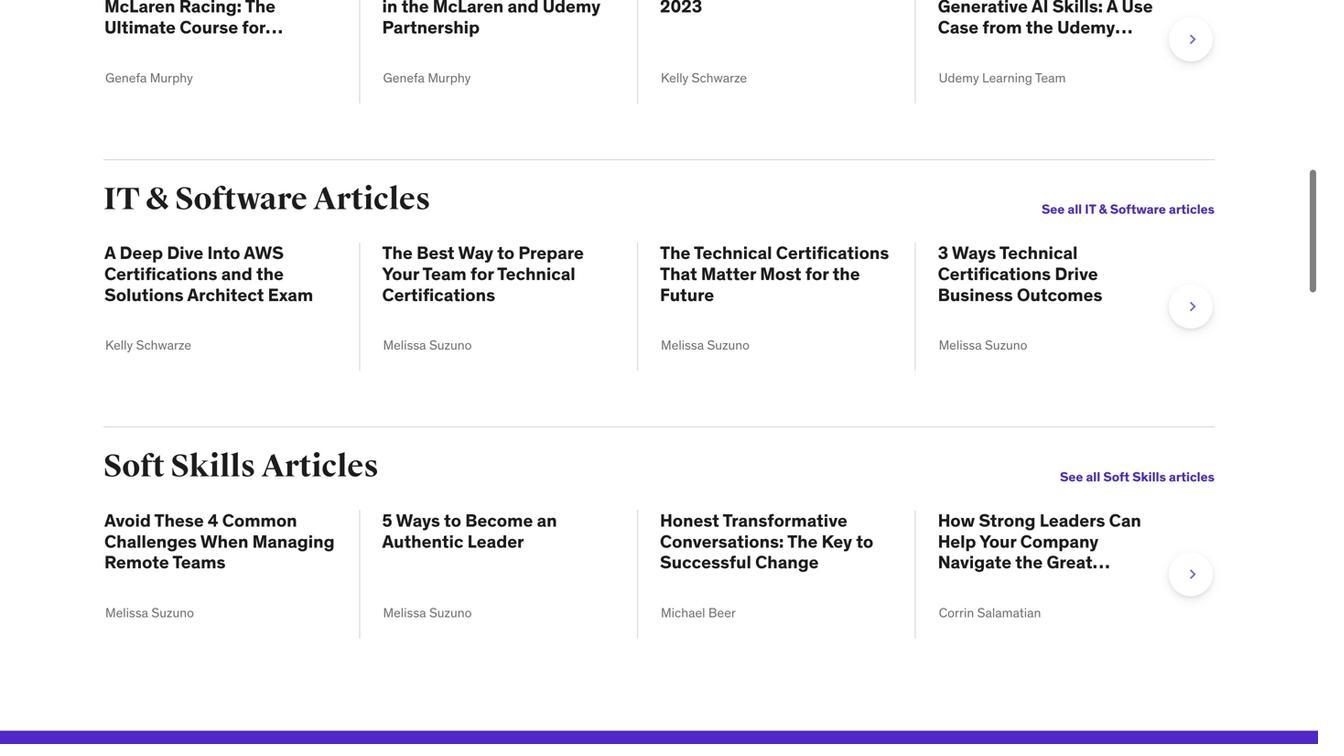 Task type: describe. For each thing, give the bounding box(es) containing it.
the technical certifications that matter most for the future link
[[660, 242, 893, 306]]

teams
[[172, 551, 226, 573]]

1 horizontal spatial it
[[1085, 201, 1096, 217]]

melissa suzuno for 5 ways to become an authentic leader
[[383, 605, 472, 621]]

change
[[755, 551, 819, 573]]

see all soft skills articles link
[[673, 468, 1215, 485]]

1 vertical spatial kelly
[[105, 337, 133, 353]]

0 horizontal spatial soft
[[103, 448, 165, 486]]

melissa suzuno for the technical certifications that matter most for the future
[[661, 337, 750, 353]]

when
[[200, 530, 248, 552]]

0 horizontal spatial &
[[146, 180, 169, 218]]

corrin salamatian
[[939, 605, 1041, 621]]

all for soft skills articles
[[1086, 468, 1100, 485]]

the best way to prepare your team for technical certifications link
[[382, 242, 615, 306]]

the inside "how strong leaders can help your company navigate the great reshuffle"
[[1015, 551, 1043, 573]]

certifications inside the best way to prepare your team for technical certifications
[[382, 284, 495, 306]]

transformative
[[723, 509, 847, 531]]

2 murphy from the left
[[428, 69, 471, 86]]

authentic
[[382, 530, 463, 552]]

1 vertical spatial kelly schwarze
[[105, 337, 191, 353]]

the for the best way to prepare your team for technical certifications
[[382, 242, 413, 264]]

a deep dive into aws certifications and the solutions architect exam link
[[104, 242, 337, 306]]

avoid
[[104, 509, 151, 531]]

3 ways technical certifications drive business outcomes
[[938, 242, 1106, 306]]

navigate
[[938, 551, 1011, 573]]

0 vertical spatial schwarze
[[692, 69, 747, 86]]

to inside 5 ways to become an authentic leader
[[444, 509, 461, 531]]

see all soft skills articles
[[1060, 468, 1215, 485]]

2 genefa murphy from the left
[[383, 69, 471, 86]]

future
[[660, 284, 714, 306]]

the for for
[[833, 263, 860, 285]]

1 murphy from the left
[[150, 69, 193, 86]]

exam
[[268, 284, 313, 306]]

suzuno for business
[[985, 337, 1027, 353]]

suzuno for most
[[707, 337, 750, 353]]

how strong leaders can help your company navigate the great reshuffle
[[938, 509, 1141, 594]]

honest transformative conversations: the key to successful change link
[[660, 509, 893, 573]]

5 ways to become an authentic leader
[[382, 509, 557, 552]]

that
[[660, 263, 697, 285]]

1 vertical spatial articles
[[261, 448, 379, 486]]

for inside the best way to prepare your team for technical certifications
[[470, 263, 494, 285]]

the best way to prepare your team for technical certifications
[[382, 242, 584, 306]]

4
[[208, 509, 218, 531]]

5
[[382, 509, 392, 531]]

suzuno for when
[[151, 605, 194, 621]]

0 horizontal spatial it
[[103, 180, 140, 218]]

best
[[417, 242, 455, 264]]

most
[[760, 263, 801, 285]]

see all it & software articles link
[[673, 201, 1215, 217]]

remote
[[104, 551, 169, 573]]

aws
[[244, 242, 284, 264]]

a
[[104, 242, 116, 264]]

melissa for 3 ways technical certifications drive business outcomes
[[939, 337, 982, 353]]

2 genefa from the left
[[383, 69, 425, 86]]

beer
[[708, 605, 736, 621]]

melissa for avoid these 4 common challenges when managing remote teams
[[105, 605, 148, 621]]

help
[[938, 530, 976, 552]]

strong
[[979, 509, 1036, 531]]

melissa for 5 ways to become an authentic leader
[[383, 605, 426, 621]]

dive
[[167, 242, 203, 264]]

0 vertical spatial articles
[[313, 180, 431, 218]]

an
[[537, 509, 557, 531]]

it & software articles
[[103, 180, 431, 218]]

technical inside 3 ways technical certifications drive business outcomes
[[999, 242, 1078, 264]]

melissa for the best way to prepare your team for technical certifications
[[383, 337, 426, 353]]

prepare
[[518, 242, 584, 264]]

matter
[[701, 263, 756, 285]]

udemy learning team
[[939, 69, 1066, 86]]

leader
[[467, 530, 524, 552]]

common
[[222, 509, 297, 531]]

solutions
[[104, 284, 184, 306]]

deep
[[120, 242, 163, 264]]

melissa suzuno for the best way to prepare your team for technical certifications
[[383, 337, 472, 353]]

your for best
[[382, 263, 419, 285]]

salamatian
[[977, 605, 1041, 621]]

honest transformative conversations: the key to successful change
[[660, 509, 873, 573]]

1 horizontal spatial kelly schwarze
[[661, 69, 747, 86]]

1 horizontal spatial team
[[1035, 69, 1066, 86]]

1 horizontal spatial &
[[1099, 201, 1107, 217]]

melissa suzuno for avoid these 4 common challenges when managing remote teams
[[105, 605, 194, 621]]



Task type: locate. For each thing, give the bounding box(es) containing it.
all
[[1068, 201, 1082, 217], [1086, 468, 1100, 485]]

team inside the best way to prepare your team for technical certifications
[[422, 263, 467, 285]]

to left become
[[444, 509, 461, 531]]

successful
[[660, 551, 751, 573]]

1 horizontal spatial skills
[[1132, 468, 1166, 485]]

1 horizontal spatial technical
[[694, 242, 772, 264]]

the inside honest transformative conversations: the key to successful change
[[787, 530, 818, 552]]

soft up avoid
[[103, 448, 165, 486]]

1 vertical spatial ways
[[396, 509, 440, 531]]

melissa for the technical certifications that matter most for the future
[[661, 337, 704, 353]]

1 horizontal spatial your
[[979, 530, 1016, 552]]

suzuno down the teams
[[151, 605, 194, 621]]

1 horizontal spatial kelly
[[661, 69, 689, 86]]

the inside a deep dive into aws certifications and the solutions architect exam
[[256, 263, 284, 285]]

5 ways to become an authentic leader link
[[382, 509, 615, 573]]

way
[[458, 242, 493, 264]]

see for soft skills articles
[[1060, 468, 1083, 485]]

1 genefa murphy from the left
[[105, 69, 193, 86]]

murphy
[[150, 69, 193, 86], [428, 69, 471, 86]]

leaders
[[1039, 509, 1105, 531]]

& up deep
[[146, 180, 169, 218]]

the right "most"
[[833, 263, 860, 285]]

all up drive
[[1068, 201, 1082, 217]]

for right "most"
[[805, 263, 829, 285]]

kelly
[[661, 69, 689, 86], [105, 337, 133, 353]]

0 horizontal spatial kelly
[[105, 337, 133, 353]]

to inside the best way to prepare your team for technical certifications
[[497, 242, 514, 264]]

a deep dive into aws certifications and the solutions architect exam
[[104, 242, 313, 306]]

these
[[154, 509, 204, 531]]

1 horizontal spatial ways
[[952, 242, 996, 264]]

2 for from the left
[[805, 263, 829, 285]]

the inside the best way to prepare your team for technical certifications
[[382, 242, 413, 264]]

for inside the technical certifications that matter most for the future
[[805, 263, 829, 285]]

2 articles from the top
[[1169, 468, 1215, 485]]

avoid these 4 common challenges when managing remote teams link
[[104, 509, 337, 573]]

the left best
[[382, 242, 413, 264]]

udemy
[[939, 69, 979, 86]]

0 vertical spatial see
[[1042, 201, 1065, 217]]

suzuno down business
[[985, 337, 1027, 353]]

schwarze
[[692, 69, 747, 86], [136, 337, 191, 353]]

0 horizontal spatial skills
[[171, 448, 256, 486]]

melissa
[[383, 337, 426, 353], [661, 337, 704, 353], [939, 337, 982, 353], [105, 605, 148, 621], [383, 605, 426, 621]]

1 horizontal spatial software
[[1110, 201, 1166, 217]]

articles
[[1169, 201, 1215, 217], [1169, 468, 1215, 485]]

articles up managing
[[261, 448, 379, 486]]

skills up 4
[[171, 448, 256, 486]]

certifications inside 3 ways technical certifications drive business outcomes
[[938, 263, 1051, 285]]

suzuno for authentic
[[429, 605, 472, 621]]

into
[[207, 242, 240, 264]]

3
[[938, 242, 948, 264]]

0 vertical spatial kelly
[[661, 69, 689, 86]]

articles up best
[[313, 180, 431, 218]]

technical inside the technical certifications that matter most for the future
[[694, 242, 772, 264]]

0 vertical spatial articles
[[1169, 201, 1215, 217]]

your right help
[[979, 530, 1016, 552]]

outcomes
[[1017, 284, 1102, 306]]

certifications
[[776, 242, 889, 264], [104, 263, 217, 285], [938, 263, 1051, 285], [382, 284, 495, 306]]

2 horizontal spatial the
[[787, 530, 818, 552]]

2 horizontal spatial the
[[1015, 551, 1043, 573]]

it up a
[[103, 180, 140, 218]]

ways for 3
[[952, 242, 996, 264]]

and
[[221, 263, 252, 285]]

the inside the technical certifications that matter most for the future
[[833, 263, 860, 285]]

drive
[[1055, 263, 1098, 285]]

see all it & software articles
[[1042, 201, 1215, 217]]

ways right 5
[[396, 509, 440, 531]]

the left key
[[787, 530, 818, 552]]

1 horizontal spatial for
[[805, 263, 829, 285]]

to inside honest transformative conversations: the key to successful change
[[856, 530, 873, 552]]

1 vertical spatial articles
[[1169, 468, 1215, 485]]

to
[[497, 242, 514, 264], [444, 509, 461, 531], [856, 530, 873, 552]]

michael
[[661, 605, 705, 621]]

melissa suzuno down business
[[939, 337, 1027, 353]]

1 genefa from the left
[[105, 69, 147, 86]]

1 horizontal spatial the
[[660, 242, 690, 264]]

genefa
[[105, 69, 147, 86], [383, 69, 425, 86]]

0 horizontal spatial schwarze
[[136, 337, 191, 353]]

1 vertical spatial see
[[1060, 468, 1083, 485]]

0 vertical spatial your
[[382, 263, 419, 285]]

the technical certifications that matter most for the future
[[660, 242, 889, 306]]

melissa suzuno down the future
[[661, 337, 750, 353]]

melissa suzuno for 3 ways technical certifications drive business outcomes
[[939, 337, 1027, 353]]

honest
[[660, 509, 719, 531]]

all up leaders on the right bottom of the page
[[1086, 468, 1100, 485]]

0 horizontal spatial for
[[470, 263, 494, 285]]

1 vertical spatial your
[[979, 530, 1016, 552]]

reshuffle
[[938, 572, 1016, 594]]

your for strong
[[979, 530, 1016, 552]]

suzuno down the future
[[707, 337, 750, 353]]

your
[[382, 263, 419, 285], [979, 530, 1016, 552]]

managing
[[252, 530, 335, 552]]

0 horizontal spatial genefa murphy
[[105, 69, 193, 86]]

soft
[[103, 448, 165, 486], [1103, 468, 1129, 485]]

0 horizontal spatial the
[[256, 263, 284, 285]]

it up drive
[[1085, 201, 1096, 217]]

1 horizontal spatial genefa murphy
[[383, 69, 471, 86]]

see up 3 ways technical certifications drive business outcomes link
[[1042, 201, 1065, 217]]

1 horizontal spatial all
[[1086, 468, 1100, 485]]

your inside "how strong leaders can help your company navigate the great reshuffle"
[[979, 530, 1016, 552]]

all for it & software articles
[[1068, 201, 1082, 217]]

1 vertical spatial schwarze
[[136, 337, 191, 353]]

suzuno down authentic
[[429, 605, 472, 621]]

become
[[465, 509, 533, 531]]

0 horizontal spatial team
[[422, 263, 467, 285]]

1 horizontal spatial schwarze
[[692, 69, 747, 86]]

see up leaders on the right bottom of the page
[[1060, 468, 1083, 485]]

0 horizontal spatial to
[[444, 509, 461, 531]]

suzuno for your
[[429, 337, 472, 353]]

0 vertical spatial all
[[1068, 201, 1082, 217]]

suzuno
[[429, 337, 472, 353], [707, 337, 750, 353], [985, 337, 1027, 353], [151, 605, 194, 621], [429, 605, 472, 621]]

1 horizontal spatial genefa
[[383, 69, 425, 86]]

the
[[256, 263, 284, 285], [833, 263, 860, 285], [1015, 551, 1043, 573]]

1 vertical spatial all
[[1086, 468, 1100, 485]]

can
[[1109, 509, 1141, 531]]

0 horizontal spatial murphy
[[150, 69, 193, 86]]

1 articles from the top
[[1169, 201, 1215, 217]]

michael beer
[[661, 605, 736, 621]]

articles
[[313, 180, 431, 218], [261, 448, 379, 486]]

0 horizontal spatial kelly schwarze
[[105, 337, 191, 353]]

skills
[[171, 448, 256, 486], [1132, 468, 1166, 485]]

team
[[1035, 69, 1066, 86], [422, 263, 467, 285]]

your left way
[[382, 263, 419, 285]]

0 horizontal spatial all
[[1068, 201, 1082, 217]]

0 horizontal spatial technical
[[497, 263, 575, 285]]

how strong leaders can help your company navigate the great reshuffle link
[[938, 509, 1172, 594]]

for right best
[[470, 263, 494, 285]]

technical inside the best way to prepare your team for technical certifications
[[497, 263, 575, 285]]

key
[[822, 530, 852, 552]]

architect
[[187, 284, 264, 306]]

1 vertical spatial team
[[422, 263, 467, 285]]

to right way
[[497, 242, 514, 264]]

0 vertical spatial team
[[1035, 69, 1066, 86]]

to right key
[[856, 530, 873, 552]]

soft up can
[[1103, 468, 1129, 485]]

ways for 5
[[396, 509, 440, 531]]

the left great
[[1015, 551, 1043, 573]]

great
[[1047, 551, 1092, 573]]

melissa suzuno down remote
[[105, 605, 194, 621]]

melissa suzuno down authentic
[[383, 605, 472, 621]]

the for the technical certifications that matter most for the future
[[660, 242, 690, 264]]

how
[[938, 509, 975, 531]]

0 vertical spatial kelly schwarze
[[661, 69, 747, 86]]

software
[[175, 180, 307, 218], [1110, 201, 1166, 217]]

0 horizontal spatial software
[[175, 180, 307, 218]]

corrin
[[939, 605, 974, 621]]

the for and
[[256, 263, 284, 285]]

see for it & software articles
[[1042, 201, 1065, 217]]

the up the future
[[660, 242, 690, 264]]

1 horizontal spatial soft
[[1103, 468, 1129, 485]]

it
[[103, 180, 140, 218], [1085, 201, 1096, 217]]

kelly schwarze
[[661, 69, 747, 86], [105, 337, 191, 353]]

company
[[1020, 530, 1099, 552]]

see
[[1042, 201, 1065, 217], [1060, 468, 1083, 485]]

skills up can
[[1132, 468, 1166, 485]]

certifications inside the technical certifications that matter most for the future
[[776, 242, 889, 264]]

1 horizontal spatial the
[[833, 263, 860, 285]]

ways inside 3 ways technical certifications drive business outcomes
[[952, 242, 996, 264]]

melissa suzuno down the best way to prepare your team for technical certifications
[[383, 337, 472, 353]]

ways
[[952, 242, 996, 264], [396, 509, 440, 531]]

avoid these 4 common challenges when managing remote teams
[[104, 509, 335, 573]]

1 horizontal spatial murphy
[[428, 69, 471, 86]]

suzuno down the best way to prepare your team for technical certifications
[[429, 337, 472, 353]]

&
[[146, 180, 169, 218], [1099, 201, 1107, 217]]

the
[[382, 242, 413, 264], [660, 242, 690, 264], [787, 530, 818, 552]]

challenges
[[104, 530, 197, 552]]

the inside the technical certifications that matter most for the future
[[660, 242, 690, 264]]

learning
[[982, 69, 1032, 86]]

technical
[[694, 242, 772, 264], [999, 242, 1078, 264], [497, 263, 575, 285]]

ways right the 3
[[952, 242, 996, 264]]

0 horizontal spatial the
[[382, 242, 413, 264]]

& up 3 ways technical certifications drive business outcomes link
[[1099, 201, 1107, 217]]

for
[[470, 263, 494, 285], [805, 263, 829, 285]]

0 horizontal spatial genefa
[[105, 69, 147, 86]]

business
[[938, 284, 1013, 306]]

3 ways technical certifications drive business outcomes link
[[938, 242, 1172, 306]]

0 horizontal spatial your
[[382, 263, 419, 285]]

0 vertical spatial ways
[[952, 242, 996, 264]]

1 for from the left
[[470, 263, 494, 285]]

1 horizontal spatial to
[[497, 242, 514, 264]]

certifications inside a deep dive into aws certifications and the solutions architect exam
[[104, 263, 217, 285]]

2 horizontal spatial to
[[856, 530, 873, 552]]

your inside the best way to prepare your team for technical certifications
[[382, 263, 419, 285]]

genefa murphy
[[105, 69, 193, 86], [383, 69, 471, 86]]

the right 'and'
[[256, 263, 284, 285]]

conversations:
[[660, 530, 784, 552]]

ways inside 5 ways to become an authentic leader
[[396, 509, 440, 531]]

2 horizontal spatial technical
[[999, 242, 1078, 264]]

soft skills articles
[[103, 448, 379, 486]]

0 horizontal spatial ways
[[396, 509, 440, 531]]



Task type: vqa. For each thing, say whether or not it's contained in the screenshot.


